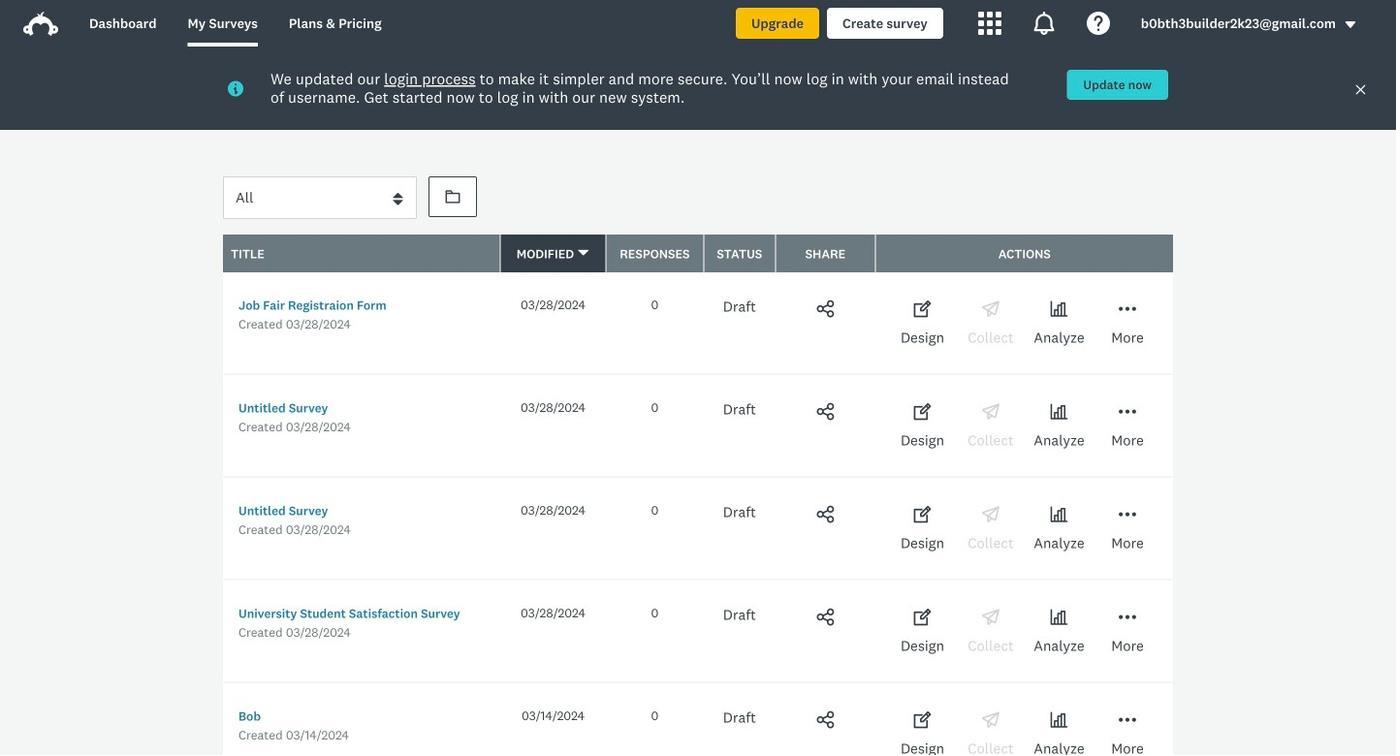 Task type: locate. For each thing, give the bounding box(es) containing it.
1 horizontal spatial products icon image
[[1033, 12, 1056, 35]]

dropdown arrow image
[[1344, 18, 1358, 31]]

products icon image
[[978, 12, 1002, 35], [1033, 12, 1056, 35]]

surveymonkey logo image
[[23, 12, 58, 36]]

0 horizontal spatial products icon image
[[978, 12, 1002, 35]]



Task type: describe. For each thing, give the bounding box(es) containing it.
x image
[[1355, 83, 1368, 96]]

1 products icon image from the left
[[978, 12, 1002, 35]]

help icon image
[[1087, 12, 1110, 35]]

2 products icon image from the left
[[1033, 12, 1056, 35]]



